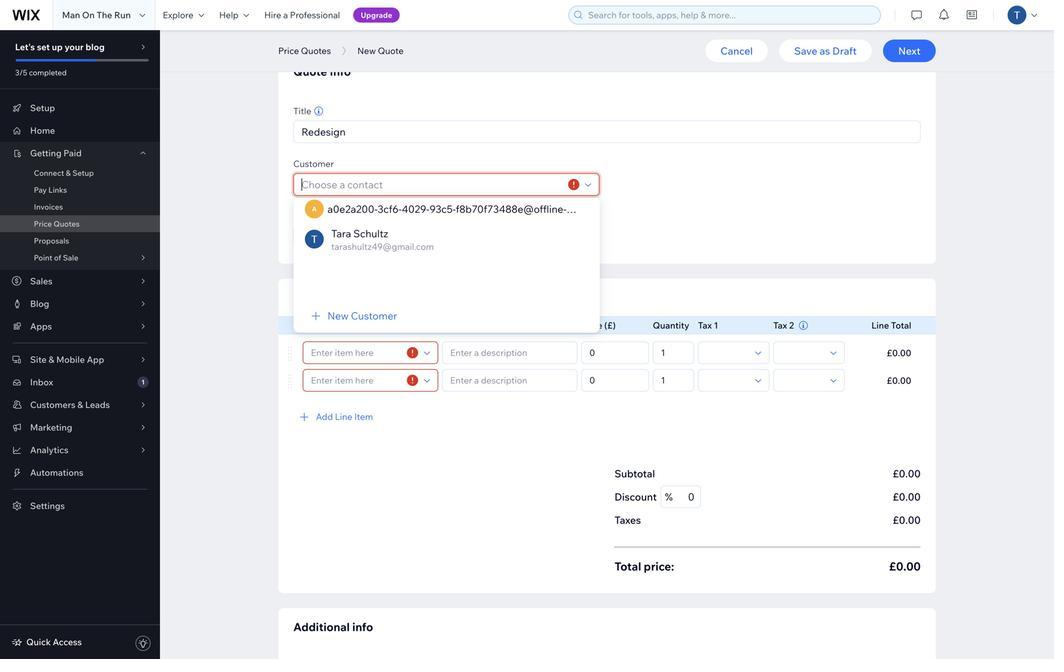 Task type: describe. For each thing, give the bounding box(es) containing it.
help button
[[212, 0, 257, 30]]

discount
[[615, 491, 657, 503]]

a0e2a200-
[[328, 203, 378, 215]]

analytics
[[30, 444, 69, 455]]

as
[[820, 45, 831, 57]]

point of sale
[[34, 253, 78, 262]]

price quotes button
[[272, 41, 338, 60]]

proposals link
[[0, 232, 160, 249]]

site & mobile app button
[[0, 348, 160, 371]]

date
[[321, 211, 340, 222]]

leads
[[85, 399, 110, 410]]

product or service
[[303, 320, 380, 331]]

invoices link
[[0, 198, 160, 215]]

quote details
[[294, 290, 367, 304]]

%
[[665, 491, 673, 503]]

new customer
[[328, 310, 397, 322]]

Search for tools, apps, help & more... field
[[585, 6, 877, 24]]

mobile
[[56, 354, 85, 365]]

apps button
[[0, 315, 160, 338]]

settings
[[30, 500, 65, 511]]

up
[[52, 41, 63, 52]]

3/5
[[15, 68, 27, 77]]

hire a professional link
[[257, 0, 348, 30]]

tax 1
[[698, 320, 719, 331]]

hire a professional
[[264, 9, 340, 20]]

quote for quote details
[[294, 290, 327, 304]]

Title field
[[298, 121, 917, 143]]

add line item
[[316, 411, 373, 422]]

a0e2a200-3cf6-4029-93c5-f8b70f73488e@offline-members-wix.com
[[328, 203, 652, 215]]

add line item button
[[278, 402, 936, 432]]

1 inside sidebar element
[[142, 378, 145, 386]]

let's set up your blog
[[15, 41, 105, 52]]

sales
[[30, 276, 53, 287]]

upgrade
[[361, 10, 393, 20]]

blog button
[[0, 293, 160, 315]]

proposals
[[34, 236, 69, 245]]

& for connect
[[66, 168, 71, 178]]

connect & setup link
[[0, 164, 160, 181]]

93c5-
[[430, 203, 456, 215]]

save as draft button
[[780, 40, 872, 62]]

item
[[355, 411, 373, 422]]

2
[[790, 320, 794, 331]]

info
[[353, 620, 373, 634]]

connect
[[34, 168, 64, 178]]

help
[[219, 9, 239, 20]]

subtotal
[[615, 467, 655, 480]]

Choose a contact field
[[298, 174, 565, 195]]

0 vertical spatial 1
[[714, 320, 719, 331]]

quote info
[[294, 64, 351, 78]]

0 vertical spatial total
[[892, 320, 912, 331]]

customers & leads
[[30, 399, 110, 410]]

new
[[328, 310, 349, 322]]

Expiry Date field
[[313, 227, 435, 248]]

marketing
[[30, 422, 72, 433]]

quick access
[[26, 637, 82, 648]]

tax for tax 2
[[774, 320, 788, 331]]

0 vertical spatial line
[[872, 320, 890, 331]]

blog
[[30, 298, 49, 309]]

tax for tax 1
[[698, 320, 712, 331]]

price:
[[644, 559, 675, 574]]

point of sale button
[[0, 249, 160, 266]]

home
[[30, 125, 55, 136]]

point
[[34, 253, 52, 262]]

product
[[303, 320, 336, 331]]

members-
[[567, 203, 615, 215]]

price for the price quotes button
[[278, 45, 299, 56]]

tara schultz image
[[305, 230, 324, 249]]

or
[[338, 320, 347, 331]]

marketing button
[[0, 416, 160, 439]]

setup link
[[0, 97, 160, 119]]

on
[[82, 9, 95, 20]]

pay
[[34, 185, 47, 195]]

details
[[330, 290, 367, 304]]

info
[[330, 64, 351, 78]]

enter item here field for 1st the enter a description field
[[307, 342, 403, 364]]

getting
[[30, 148, 62, 159]]

save as draft
[[795, 45, 857, 57]]

inbox
[[30, 377, 53, 388]]

run
[[114, 9, 131, 20]]



Task type: vqa. For each thing, say whether or not it's contained in the screenshot.
up
yes



Task type: locate. For each thing, give the bounding box(es) containing it.
enter item here field up item
[[307, 370, 403, 391]]

None number field
[[673, 486, 697, 508]]

price inside button
[[278, 45, 299, 56]]

professional
[[290, 9, 340, 20]]

customer down details
[[351, 310, 397, 322]]

0 vertical spatial quotes
[[301, 45, 331, 56]]

price inside sidebar element
[[34, 219, 52, 229]]

& inside dropdown button
[[77, 399, 83, 410]]

a
[[283, 9, 288, 20]]

None field
[[703, 342, 752, 364], [778, 342, 827, 364], [703, 370, 752, 391], [778, 370, 827, 391], [703, 342, 752, 364], [778, 342, 827, 364], [703, 370, 752, 391], [778, 370, 827, 391]]

1 horizontal spatial total
[[892, 320, 912, 331]]

next button
[[884, 40, 936, 62]]

0 horizontal spatial 1
[[142, 378, 145, 386]]

price down invoices
[[34, 219, 52, 229]]

& for site
[[49, 354, 54, 365]]

quotes for the price quotes button
[[301, 45, 331, 56]]

quote up product
[[294, 290, 327, 304]]

cancel
[[721, 45, 753, 57]]

1 vertical spatial line
[[335, 411, 353, 422]]

2 horizontal spatial price
[[582, 320, 603, 331]]

0 horizontal spatial price
[[34, 219, 52, 229]]

tax
[[774, 320, 788, 331], [698, 320, 712, 331]]

completed
[[29, 68, 67, 77]]

line inside button
[[335, 411, 353, 422]]

& left leads
[[77, 399, 83, 410]]

0 horizontal spatial tax
[[698, 320, 712, 331]]

2 quote from the top
[[294, 290, 327, 304]]

customers
[[30, 399, 76, 410]]

price for price quotes link
[[34, 219, 52, 229]]

site
[[30, 354, 47, 365]]

4029-
[[402, 203, 430, 215]]

1 vertical spatial enter item here field
[[307, 370, 403, 391]]

automations
[[30, 467, 83, 478]]

1 horizontal spatial tax
[[774, 320, 788, 331]]

tax right the quantity
[[698, 320, 712, 331]]

sales button
[[0, 270, 160, 293]]

settings link
[[0, 495, 160, 517]]

cancel button
[[706, 40, 768, 62]]

wix.com
[[615, 203, 652, 215]]

enter item here field for first the enter a description field from the bottom
[[307, 370, 403, 391]]

customer up a
[[294, 158, 334, 169]]

quick access button
[[11, 637, 82, 648]]

(£)
[[605, 320, 616, 331]]

links
[[48, 185, 67, 195]]

0 vertical spatial setup
[[30, 102, 55, 113]]

payment terms
[[454, 211, 518, 222]]

& for customers
[[77, 399, 83, 410]]

service
[[349, 320, 380, 331]]

blog
[[86, 41, 105, 52]]

price
[[278, 45, 299, 56], [34, 219, 52, 229], [582, 320, 603, 331]]

price quotes
[[278, 45, 331, 56], [34, 219, 80, 229]]

Enter item here field
[[307, 342, 403, 364], [307, 370, 403, 391]]

pay links
[[34, 185, 67, 195]]

0 horizontal spatial line
[[335, 411, 353, 422]]

0 vertical spatial enter item here field
[[307, 342, 403, 364]]

1 horizontal spatial line
[[872, 320, 890, 331]]

expiry
[[294, 211, 319, 222]]

sidebar element
[[0, 30, 160, 659]]

0 vertical spatial &
[[66, 168, 71, 178]]

Enter a description field
[[447, 342, 574, 364], [447, 370, 574, 391]]

2 horizontal spatial &
[[77, 399, 83, 410]]

pay links link
[[0, 181, 160, 198]]

1 vertical spatial &
[[49, 354, 54, 365]]

1 horizontal spatial quotes
[[301, 45, 331, 56]]

quotes down invoices link
[[54, 219, 80, 229]]

£0.00
[[887, 347, 912, 358], [887, 375, 912, 386], [893, 467, 921, 480], [893, 491, 921, 503], [893, 514, 921, 526], [890, 559, 921, 574]]

price quotes inside sidebar element
[[34, 219, 80, 229]]

1 horizontal spatial setup
[[73, 168, 94, 178]]

total price:
[[615, 559, 675, 574]]

1 horizontal spatial 1
[[714, 320, 719, 331]]

1 vertical spatial price quotes
[[34, 219, 80, 229]]

quotes for price quotes link
[[54, 219, 80, 229]]

add
[[316, 411, 333, 422]]

price (£)
[[582, 320, 616, 331]]

tarashultz49@gmail.com
[[331, 241, 434, 252]]

1 horizontal spatial customer
[[351, 310, 397, 322]]

quote down the price quotes button
[[294, 64, 327, 78]]

0 horizontal spatial setup
[[30, 102, 55, 113]]

price quotes up quote info
[[278, 45, 331, 56]]

0 vertical spatial price quotes
[[278, 45, 331, 56]]

0 vertical spatial price
[[278, 45, 299, 56]]

additional info
[[294, 620, 373, 634]]

2 tax from the left
[[698, 320, 712, 331]]

price down a
[[278, 45, 299, 56]]

2 vertical spatial price
[[582, 320, 603, 331]]

0 vertical spatial enter a description field
[[447, 342, 574, 364]]

None text field
[[658, 342, 690, 364], [658, 370, 690, 391], [658, 342, 690, 364], [658, 370, 690, 391]]

your
[[65, 41, 84, 52]]

& right site at the bottom
[[49, 354, 54, 365]]

1 vertical spatial setup
[[73, 168, 94, 178]]

1 enter a description field from the top
[[447, 342, 574, 364]]

quotes inside sidebar element
[[54, 219, 80, 229]]

connect & setup
[[34, 168, 94, 178]]

1 vertical spatial 1
[[142, 378, 145, 386]]

setup up pay links link
[[73, 168, 94, 178]]

2 enter a description field from the top
[[447, 370, 574, 391]]

quotes
[[301, 45, 331, 56], [54, 219, 80, 229]]

set
[[37, 41, 50, 52]]

price quotes inside button
[[278, 45, 331, 56]]

price quotes link
[[0, 215, 160, 232]]

1 vertical spatial quote
[[294, 290, 327, 304]]

site & mobile app
[[30, 354, 104, 365]]

quick
[[26, 637, 51, 648]]

setup up 'home'
[[30, 102, 55, 113]]

0 horizontal spatial quotes
[[54, 219, 80, 229]]

of
[[54, 253, 61, 262]]

customer inside 'button'
[[351, 310, 397, 322]]

explore
[[163, 9, 194, 20]]

quotes inside button
[[301, 45, 331, 56]]

additional
[[294, 620, 350, 634]]

automations link
[[0, 461, 160, 484]]

quotes up quote info
[[301, 45, 331, 56]]

1 enter item here field from the top
[[307, 342, 403, 364]]

paid
[[64, 148, 82, 159]]

0 horizontal spatial total
[[615, 559, 642, 574]]

enter item here field down service
[[307, 342, 403, 364]]

getting paid button
[[0, 142, 160, 164]]

invoices
[[34, 202, 63, 212]]

a
[[312, 205, 317, 213]]

&
[[66, 168, 71, 178], [49, 354, 54, 365], [77, 399, 83, 410]]

& inside dropdown button
[[49, 354, 54, 365]]

quote for quote info
[[294, 64, 327, 78]]

& right connect
[[66, 168, 71, 178]]

1 vertical spatial enter a description field
[[447, 370, 574, 391]]

app
[[87, 354, 104, 365]]

upgrade button
[[353, 8, 400, 23]]

draft
[[833, 45, 857, 57]]

the
[[97, 9, 112, 20]]

0 vertical spatial customer
[[294, 158, 334, 169]]

apps
[[30, 321, 52, 332]]

line total
[[872, 320, 912, 331]]

analytics button
[[0, 439, 160, 461]]

tax left 2
[[774, 320, 788, 331]]

2 enter item here field from the top
[[307, 370, 403, 391]]

terms
[[493, 211, 518, 222]]

1 vertical spatial total
[[615, 559, 642, 574]]

1 vertical spatial customer
[[351, 310, 397, 322]]

schultz
[[354, 227, 389, 240]]

3/5 completed
[[15, 68, 67, 77]]

1 vertical spatial price
[[34, 219, 52, 229]]

price quotes for the price quotes button
[[278, 45, 331, 56]]

1 tax from the left
[[774, 320, 788, 331]]

price left (£)
[[582, 320, 603, 331]]

man on the run
[[62, 9, 131, 20]]

payment
[[454, 211, 491, 222]]

home link
[[0, 119, 160, 142]]

0 horizontal spatial price quotes
[[34, 219, 80, 229]]

man
[[62, 9, 80, 20]]

3cf6-
[[378, 203, 402, 215]]

0 horizontal spatial customer
[[294, 158, 334, 169]]

price quotes up proposals
[[34, 219, 80, 229]]

None text field
[[586, 342, 645, 364], [586, 370, 645, 391], [586, 342, 645, 364], [586, 370, 645, 391]]

total
[[892, 320, 912, 331], [615, 559, 642, 574]]

tara schultz tarashultz49@gmail.com
[[331, 227, 434, 252]]

title
[[294, 105, 312, 116]]

1 horizontal spatial &
[[66, 168, 71, 178]]

0 vertical spatial quote
[[294, 64, 327, 78]]

2 vertical spatial &
[[77, 399, 83, 410]]

1 quote from the top
[[294, 64, 327, 78]]

0 horizontal spatial &
[[49, 354, 54, 365]]

1 horizontal spatial price quotes
[[278, 45, 331, 56]]

f8b70f73488e@offline-
[[456, 203, 567, 215]]

1 horizontal spatial price
[[278, 45, 299, 56]]

access
[[53, 637, 82, 648]]

quote
[[294, 64, 327, 78], [294, 290, 327, 304]]

quantity
[[653, 320, 690, 331]]

1 vertical spatial quotes
[[54, 219, 80, 229]]

customers & leads button
[[0, 394, 160, 416]]

price quotes for price quotes link
[[34, 219, 80, 229]]



